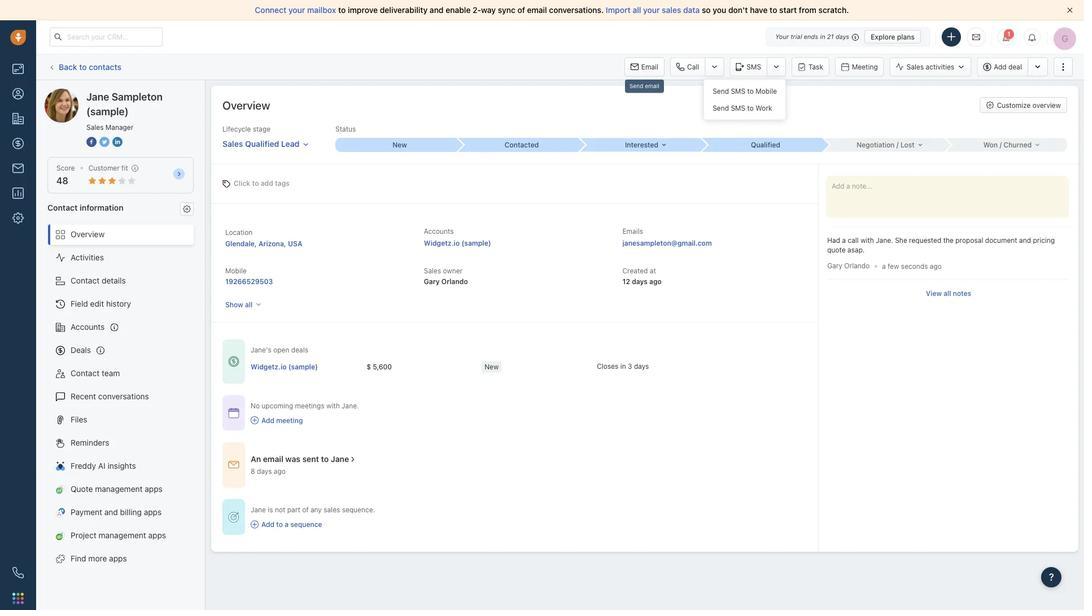 Task type: describe. For each thing, give the bounding box(es) containing it.
requested
[[910, 236, 942, 244]]

2 vertical spatial and
[[104, 508, 118, 517]]

to inside add to a sequence link
[[276, 521, 283, 529]]

mobile inside mobile 19266529503
[[225, 267, 247, 275]]

qualified link
[[702, 138, 824, 152]]

click
[[234, 179, 250, 187]]

don't
[[729, 5, 748, 15]]

sampleton up manager
[[112, 90, 163, 103]]

had a call with jane. she requested the proposal document and pricing quote asap.
[[828, 236, 1056, 254]]

sales manager
[[86, 123, 134, 131]]

work
[[756, 104, 773, 112]]

history
[[106, 299, 131, 309]]

improve
[[348, 5, 378, 15]]

close image
[[1068, 7, 1074, 13]]

information
[[80, 203, 124, 212]]

container_wx8msf4aqz5i3rn1 image right sent
[[349, 456, 357, 463]]

at
[[650, 267, 656, 275]]

days inside row
[[634, 362, 649, 370]]

meeting
[[853, 63, 878, 71]]

glendale,
[[225, 240, 257, 247]]

way
[[481, 5, 496, 15]]

add meeting link
[[251, 416, 359, 425]]

container_wx8msf4aqz5i3rn1 image for jane's open deals
[[228, 356, 240, 367]]

12
[[623, 278, 631, 285]]

usa
[[288, 240, 303, 247]]

jane is not part of any sales sequence.
[[251, 506, 375, 514]]

negotiation / lost button
[[824, 138, 946, 152]]

1 horizontal spatial of
[[518, 5, 525, 15]]

apps for quote management apps
[[145, 485, 163, 494]]

2-
[[473, 5, 481, 15]]

seconds
[[902, 262, 929, 270]]

not
[[275, 506, 286, 514]]

0 horizontal spatial a
[[285, 521, 289, 529]]

management for project
[[99, 531, 146, 540]]

to inside back to contacts link
[[79, 62, 87, 71]]

days inside created at 12 days ago
[[632, 278, 648, 285]]

1 your from the left
[[289, 5, 305, 15]]

a few seconds ago
[[883, 262, 942, 270]]

jane sampleton (sample) down contacts at the top left of the page
[[67, 88, 160, 98]]

1 horizontal spatial orlando
[[845, 262, 870, 270]]

lifecycle
[[223, 125, 251, 133]]

1 horizontal spatial qualified
[[752, 141, 781, 149]]

sales qualified lead link
[[223, 134, 309, 150]]

and inside 'had a call with jane. she requested the proposal document and pricing quote asap.'
[[1020, 236, 1032, 244]]

customer
[[89, 164, 120, 172]]

orlando inside 'sales owner gary orlando'
[[442, 278, 468, 285]]

apps right billing
[[144, 508, 162, 517]]

send email tooltip
[[625, 79, 664, 96]]

freshworks switcher image
[[12, 593, 24, 604]]

row containing closes in 3 days
[[251, 356, 713, 379]]

0 horizontal spatial overview
[[71, 230, 105, 239]]

so
[[702, 5, 711, 15]]

payment and billing apps
[[71, 508, 162, 517]]

conversations
[[98, 392, 149, 401]]

/ for negotiation
[[897, 141, 899, 149]]

1 vertical spatial widgetz.io
[[251, 363, 287, 371]]

container_wx8msf4aqz5i3rn1 image left 8
[[228, 459, 240, 471]]

sync
[[498, 5, 516, 15]]

project management apps
[[71, 531, 166, 540]]

sales for sales manager
[[86, 123, 104, 131]]

no
[[251, 402, 260, 410]]

1 vertical spatial of
[[302, 506, 309, 514]]

mobile 19266529503
[[225, 267, 273, 285]]

with for call
[[861, 236, 875, 244]]

jane. for meetings
[[342, 402, 359, 410]]

jane. for call
[[877, 236, 894, 244]]

import all your sales data link
[[606, 5, 702, 15]]

emails
[[623, 227, 644, 235]]

recent conversations
[[71, 392, 149, 401]]

jane sampleton (sample) up manager
[[86, 90, 163, 117]]

any
[[311, 506, 322, 514]]

lost
[[901, 141, 915, 149]]

proposal
[[956, 236, 984, 244]]

open
[[274, 346, 290, 354]]

management for quote
[[95, 485, 143, 494]]

activities
[[926, 63, 955, 71]]

click to add tags
[[234, 179, 290, 187]]

sampleton down contacts at the top left of the page
[[87, 88, 126, 98]]

sms for work
[[731, 104, 746, 112]]

files
[[71, 415, 87, 424]]

meeting button
[[836, 57, 885, 77]]

phone image
[[12, 567, 24, 579]]

1 link
[[998, 29, 1015, 45]]

0 horizontal spatial ago
[[274, 468, 286, 476]]

had
[[828, 236, 841, 244]]

a inside 'had a call with jane. she requested the proposal document and pricing quote asap.'
[[843, 236, 846, 244]]

all for show all
[[245, 301, 253, 309]]

won / churned
[[984, 141, 1032, 149]]

twitter circled image
[[99, 136, 110, 148]]

add to a sequence
[[262, 521, 322, 529]]

churned
[[1004, 141, 1032, 149]]

3
[[628, 362, 633, 370]]

jane down contacts at the top left of the page
[[86, 90, 109, 103]]

closes
[[597, 362, 619, 370]]

customize
[[998, 101, 1031, 109]]

apps for project management apps
[[148, 531, 166, 540]]

contacts
[[89, 62, 121, 71]]

task
[[809, 63, 824, 71]]

mailbox
[[307, 5, 336, 15]]

add deal
[[995, 63, 1023, 71]]

freddy ai insights
[[71, 461, 136, 471]]

widgetz.io inside accounts widgetz.io (sample)
[[424, 239, 460, 247]]

created
[[623, 267, 648, 275]]

call
[[688, 63, 700, 71]]

sales inside 'sales owner gary orlando'
[[424, 267, 441, 275]]

(sample) inside row
[[289, 363, 318, 371]]

view all notes
[[927, 289, 972, 297]]

deals
[[71, 346, 91, 355]]

document
[[986, 236, 1018, 244]]

the
[[944, 236, 954, 244]]

project
[[71, 531, 96, 540]]

email for an email was sent to jane
[[263, 455, 284, 464]]

container_wx8msf4aqz5i3rn1 image for jane is not part of any sales sequence.
[[228, 512, 240, 523]]

lead
[[281, 139, 300, 148]]

contact details
[[71, 276, 126, 285]]

0 vertical spatial gary
[[828, 262, 843, 270]]

sms inside button
[[747, 63, 762, 71]]

0 vertical spatial ago
[[930, 262, 942, 270]]

new inside row
[[485, 363, 499, 371]]

send for send sms to mobile
[[713, 87, 729, 95]]

quote
[[828, 246, 846, 254]]

payment
[[71, 508, 102, 517]]

won
[[984, 141, 999, 149]]

janesampleton@gmail.com link
[[623, 237, 712, 249]]

1 horizontal spatial and
[[430, 5, 444, 15]]

quote management apps
[[71, 485, 163, 494]]

email button
[[625, 57, 665, 77]]

to up send sms to work
[[748, 87, 754, 95]]

48
[[57, 176, 68, 186]]

facebook circled image
[[86, 136, 97, 148]]

contact for contact details
[[71, 276, 100, 285]]

send for send sms to work
[[713, 104, 729, 112]]

back to contacts
[[59, 62, 121, 71]]

contact for contact team
[[71, 369, 100, 378]]

1 horizontal spatial all
[[633, 5, 642, 15]]

gary inside 'sales owner gary orlando'
[[424, 278, 440, 285]]

meetings
[[295, 402, 325, 410]]



Task type: locate. For each thing, give the bounding box(es) containing it.
explore
[[871, 33, 896, 41]]

0 vertical spatial of
[[518, 5, 525, 15]]

1 vertical spatial orlando
[[442, 278, 468, 285]]

to right back
[[79, 62, 87, 71]]

back to contacts link
[[47, 58, 122, 76]]

overview
[[1033, 101, 1062, 109]]

$
[[367, 363, 371, 371]]

email right sync
[[527, 5, 547, 15]]

call
[[848, 236, 859, 244]]

mobile up work
[[756, 87, 778, 95]]

widgetz.io down jane's
[[251, 363, 287, 371]]

to left 'start'
[[770, 5, 778, 15]]

more
[[88, 554, 107, 563]]

pricing
[[1034, 236, 1056, 244]]

0 vertical spatial widgetz.io
[[424, 239, 460, 247]]

tags
[[275, 179, 290, 187]]

1 vertical spatial accounts
[[71, 322, 105, 332]]

jane down back
[[67, 88, 85, 98]]

activities
[[71, 253, 104, 262]]

all right view
[[944, 289, 952, 297]]

0 horizontal spatial sales
[[324, 506, 340, 514]]

48 button
[[57, 176, 68, 186]]

1 vertical spatial container_wx8msf4aqz5i3rn1 image
[[228, 407, 240, 419]]

add
[[261, 179, 273, 187]]

1 vertical spatial sales
[[324, 506, 340, 514]]

add down is
[[262, 521, 275, 529]]

accounts up deals
[[71, 322, 105, 332]]

container_wx8msf4aqz5i3rn1 image left widgetz.io (sample)
[[228, 356, 240, 367]]

management down payment and billing apps
[[99, 531, 146, 540]]

2 horizontal spatial email
[[645, 83, 660, 89]]

email down email
[[645, 83, 660, 89]]

0 vertical spatial contact
[[47, 203, 78, 212]]

1 vertical spatial all
[[944, 289, 952, 297]]

accounts for accounts widgetz.io (sample)
[[424, 227, 454, 235]]

negotiation / lost link
[[824, 138, 946, 152]]

2 horizontal spatial a
[[883, 262, 886, 270]]

of left any
[[302, 506, 309, 514]]

mobile
[[756, 87, 778, 95], [225, 267, 247, 275]]

days right 8
[[257, 468, 272, 476]]

1 vertical spatial and
[[1020, 236, 1032, 244]]

reminders
[[71, 438, 109, 448]]

2 vertical spatial all
[[245, 301, 253, 309]]

sales for sales activities
[[907, 63, 924, 71]]

container_wx8msf4aqz5i3rn1 image left add to a sequence
[[251, 521, 259, 529]]

sms button
[[730, 57, 767, 77]]

(sample) down deals
[[289, 363, 318, 371]]

send up send sms to work
[[713, 87, 729, 95]]

in left "3"
[[621, 362, 626, 370]]

1 vertical spatial email
[[645, 83, 660, 89]]

container_wx8msf4aqz5i3rn1 image
[[228, 356, 240, 367], [228, 407, 240, 419], [228, 512, 240, 523]]

all right show
[[245, 301, 253, 309]]

widgetz.io (sample) link down open
[[251, 362, 318, 372]]

Search your CRM... text field
[[50, 27, 163, 47]]

1 vertical spatial management
[[99, 531, 146, 540]]

mobile up 19266529503
[[225, 267, 247, 275]]

2 horizontal spatial and
[[1020, 236, 1032, 244]]

won / churned link
[[946, 138, 1068, 152]]

sms up send sms to mobile
[[747, 63, 762, 71]]

orlando down owner on the left top
[[442, 278, 468, 285]]

all for view all notes
[[944, 289, 952, 297]]

to right sent
[[321, 455, 329, 464]]

container_wx8msf4aqz5i3rn1 image inside add to a sequence link
[[251, 521, 259, 529]]

container_wx8msf4aqz5i3rn1 image left is
[[228, 512, 240, 523]]

container_wx8msf4aqz5i3rn1 image for no upcoming meetings with jane.
[[228, 407, 240, 419]]

widgetz.io (sample)
[[251, 363, 318, 371]]

deliverability
[[380, 5, 428, 15]]

sales
[[662, 5, 682, 15], [324, 506, 340, 514]]

qualified down work
[[752, 141, 781, 149]]

/ right won
[[1000, 141, 1003, 149]]

jane.
[[877, 236, 894, 244], [342, 402, 359, 410]]

container_wx8msf4aqz5i3rn1 image inside add meeting link
[[251, 416, 259, 424]]

ago down was
[[274, 468, 286, 476]]

an
[[251, 455, 261, 464]]

with right call
[[861, 236, 875, 244]]

jane's open deals
[[251, 346, 308, 354]]

add inside add to a sequence link
[[262, 521, 275, 529]]

0 vertical spatial and
[[430, 5, 444, 15]]

show all
[[225, 301, 253, 309]]

1 horizontal spatial mobile
[[756, 87, 778, 95]]

interested
[[625, 141, 659, 149]]

widgetz.io (sample) link up owner on the left top
[[424, 239, 491, 247]]

0 horizontal spatial in
[[621, 362, 626, 370]]

/ for won
[[1000, 141, 1003, 149]]

sales inside sales qualified lead 'link'
[[223, 139, 243, 148]]

row
[[251, 356, 713, 379]]

1 horizontal spatial accounts
[[424, 227, 454, 235]]

1 vertical spatial contact
[[71, 276, 100, 285]]

1 horizontal spatial gary
[[828, 262, 843, 270]]

0 vertical spatial sales
[[662, 5, 682, 15]]

stage
[[253, 125, 271, 133]]

sales down lifecycle
[[223, 139, 243, 148]]

0 vertical spatial add
[[995, 63, 1007, 71]]

qualified inside 'link'
[[245, 139, 279, 148]]

1 horizontal spatial sales
[[662, 5, 682, 15]]

asap.
[[848, 246, 865, 254]]

2 vertical spatial container_wx8msf4aqz5i3rn1 image
[[228, 512, 240, 523]]

2 horizontal spatial ago
[[930, 262, 942, 270]]

conversations.
[[549, 5, 604, 15]]

0 vertical spatial in
[[821, 33, 826, 40]]

0 vertical spatial jane.
[[877, 236, 894, 244]]

container_wx8msf4aqz5i3rn1 image
[[251, 416, 259, 424], [349, 456, 357, 463], [228, 459, 240, 471], [251, 521, 259, 529]]

send down send sms to mobile
[[713, 104, 729, 112]]

1 vertical spatial jane.
[[342, 402, 359, 410]]

sales left activities at the right top of the page
[[907, 63, 924, 71]]

billing
[[120, 508, 142, 517]]

/ inside 'button'
[[1000, 141, 1003, 149]]

jane. right meetings
[[342, 402, 359, 410]]

(sample) up manager
[[128, 88, 160, 98]]

8
[[251, 468, 255, 476]]

customize overview button
[[981, 97, 1068, 113]]

0 horizontal spatial of
[[302, 506, 309, 514]]

in inside row
[[621, 362, 626, 370]]

score 48
[[57, 164, 75, 186]]

2 horizontal spatial all
[[944, 289, 952, 297]]

jane left is
[[251, 506, 266, 514]]

days right "3"
[[634, 362, 649, 370]]

janesampleton@gmail.com
[[623, 239, 712, 247]]

sms down send sms to mobile
[[731, 104, 746, 112]]

apps up payment and billing apps
[[145, 485, 163, 494]]

apps down payment and billing apps
[[148, 531, 166, 540]]

contact for contact information
[[47, 203, 78, 212]]

a down not
[[285, 521, 289, 529]]

of
[[518, 5, 525, 15], [302, 506, 309, 514]]

linkedin circled image
[[112, 136, 123, 148]]

1 vertical spatial widgetz.io (sample) link
[[251, 362, 318, 372]]

accounts inside accounts widgetz.io (sample)
[[424, 227, 454, 235]]

0 horizontal spatial email
[[263, 455, 284, 464]]

2 vertical spatial ago
[[274, 468, 286, 476]]

add deal button
[[978, 57, 1028, 77]]

is
[[268, 506, 273, 514]]

1 horizontal spatial widgetz.io (sample) link
[[424, 239, 491, 247]]

0 horizontal spatial orlando
[[442, 278, 468, 285]]

2 vertical spatial add
[[262, 521, 275, 529]]

0 vertical spatial container_wx8msf4aqz5i3rn1 image
[[228, 356, 240, 367]]

add left deal
[[995, 63, 1007, 71]]

days down created
[[632, 278, 648, 285]]

sent
[[303, 455, 319, 464]]

0 horizontal spatial all
[[245, 301, 253, 309]]

0 vertical spatial orlando
[[845, 262, 870, 270]]

won / churned button
[[946, 138, 1068, 152]]

0 vertical spatial sms
[[747, 63, 762, 71]]

sequence
[[291, 521, 322, 529]]

and left enable
[[430, 5, 444, 15]]

2 vertical spatial sms
[[731, 104, 746, 112]]

sales up facebook circled icon
[[86, 123, 104, 131]]

add for add deal
[[995, 63, 1007, 71]]

0 horizontal spatial widgetz.io (sample) link
[[251, 362, 318, 372]]

21
[[828, 33, 834, 40]]

send inside send email tooltip
[[630, 83, 644, 89]]

qualified
[[245, 139, 279, 148], [752, 141, 781, 149]]

(sample) up sales manager
[[86, 105, 129, 117]]

1 horizontal spatial new
[[485, 363, 499, 371]]

1 horizontal spatial /
[[1000, 141, 1003, 149]]

email up the '8 days ago' at the left bottom of the page
[[263, 455, 284, 464]]

send email
[[630, 83, 660, 89]]

interested button
[[580, 138, 702, 152]]

apps for find more apps
[[109, 554, 127, 563]]

$ 5,600
[[367, 363, 392, 371]]

add inside add meeting link
[[262, 416, 275, 424]]

contact down 48
[[47, 203, 78, 212]]

ago inside created at 12 days ago
[[650, 278, 662, 285]]

1 container_wx8msf4aqz5i3rn1 image from the top
[[228, 356, 240, 367]]

1 vertical spatial gary
[[424, 278, 440, 285]]

scratch.
[[819, 5, 850, 15]]

(sample) up owner on the left top
[[462, 239, 491, 247]]

2 container_wx8msf4aqz5i3rn1 image from the top
[[228, 407, 240, 419]]

sms
[[747, 63, 762, 71], [731, 87, 746, 95], [731, 104, 746, 112]]

1 vertical spatial mobile
[[225, 267, 247, 275]]

1 horizontal spatial your
[[644, 5, 660, 15]]

container_wx8msf4aqz5i3rn1 image left no
[[228, 407, 240, 419]]

apps right more
[[109, 554, 127, 563]]

sales left owner on the left top
[[424, 267, 441, 275]]

and left pricing
[[1020, 236, 1032, 244]]

2 your from the left
[[644, 5, 660, 15]]

3 container_wx8msf4aqz5i3rn1 image from the top
[[228, 512, 240, 523]]

new inside new link
[[393, 141, 407, 149]]

/ inside button
[[897, 141, 899, 149]]

accounts for accounts
[[71, 322, 105, 332]]

ago right seconds
[[930, 262, 942, 270]]

1 horizontal spatial overview
[[223, 98, 270, 112]]

jane. left she on the top of the page
[[877, 236, 894, 244]]

your trial ends in 21 days
[[776, 33, 850, 40]]

1 horizontal spatial ago
[[650, 278, 662, 285]]

emails janesampleton@gmail.com
[[623, 227, 712, 247]]

your left mailbox
[[289, 5, 305, 15]]

contact up recent
[[71, 369, 100, 378]]

1 vertical spatial new
[[485, 363, 499, 371]]

overview up the lifecycle stage
[[223, 98, 270, 112]]

1 vertical spatial with
[[327, 402, 340, 410]]

email inside tooltip
[[645, 83, 660, 89]]

contact down activities
[[71, 276, 100, 285]]

deals
[[291, 346, 308, 354]]

2 vertical spatial a
[[285, 521, 289, 529]]

your right "import"
[[644, 5, 660, 15]]

orlando down asap.
[[845, 262, 870, 270]]

0 vertical spatial widgetz.io (sample) link
[[424, 239, 491, 247]]

lifecycle stage
[[223, 125, 271, 133]]

1 horizontal spatial a
[[843, 236, 846, 244]]

days right '21'
[[836, 33, 850, 40]]

1 vertical spatial overview
[[71, 230, 105, 239]]

0 horizontal spatial and
[[104, 508, 118, 517]]

deal
[[1009, 63, 1023, 71]]

to right mailbox
[[338, 5, 346, 15]]

score
[[57, 164, 75, 172]]

sales right any
[[324, 506, 340, 514]]

0 vertical spatial a
[[843, 236, 846, 244]]

task button
[[792, 57, 830, 77]]

gary down accounts widgetz.io (sample)
[[424, 278, 440, 285]]

and left billing
[[104, 508, 118, 517]]

1 horizontal spatial with
[[861, 236, 875, 244]]

send for send email
[[630, 83, 644, 89]]

contact
[[47, 203, 78, 212], [71, 276, 100, 285], [71, 369, 100, 378]]

1 / from the left
[[897, 141, 899, 149]]

/ left lost
[[897, 141, 899, 149]]

add for add meeting
[[262, 416, 275, 424]]

/
[[897, 141, 899, 149], [1000, 141, 1003, 149]]

0 vertical spatial overview
[[223, 98, 270, 112]]

with inside 'had a call with jane. she requested the proposal document and pricing quote asap.'
[[861, 236, 875, 244]]

ago down at
[[650, 278, 662, 285]]

all right "import"
[[633, 5, 642, 15]]

2 vertical spatial contact
[[71, 369, 100, 378]]

0 vertical spatial mobile
[[756, 87, 778, 95]]

to down not
[[276, 521, 283, 529]]

with
[[861, 236, 875, 244], [327, 402, 340, 410]]

add to a sequence link
[[251, 520, 375, 529]]

in left '21'
[[821, 33, 826, 40]]

customize overview
[[998, 101, 1062, 109]]

0 vertical spatial accounts
[[424, 227, 454, 235]]

phone element
[[7, 562, 29, 584]]

0 horizontal spatial accounts
[[71, 322, 105, 332]]

field
[[71, 299, 88, 309]]

email for send email
[[645, 83, 660, 89]]

1 vertical spatial a
[[883, 262, 886, 270]]

overview up activities
[[71, 230, 105, 239]]

your
[[289, 5, 305, 15], [644, 5, 660, 15]]

2 vertical spatial email
[[263, 455, 284, 464]]

contact information
[[47, 203, 124, 212]]

contacted link
[[458, 138, 580, 152]]

0 horizontal spatial /
[[897, 141, 899, 149]]

add down upcoming
[[262, 416, 275, 424]]

add inside add deal button
[[995, 63, 1007, 71]]

0 horizontal spatial with
[[327, 402, 340, 410]]

with right meetings
[[327, 402, 340, 410]]

0 horizontal spatial new
[[393, 141, 407, 149]]

0 vertical spatial email
[[527, 5, 547, 15]]

have
[[751, 5, 768, 15]]

jane
[[67, 88, 85, 98], [86, 90, 109, 103], [331, 455, 349, 464], [251, 506, 266, 514]]

1 horizontal spatial in
[[821, 33, 826, 40]]

sms up send sms to work
[[731, 87, 746, 95]]

management up payment and billing apps
[[95, 485, 143, 494]]

sales
[[907, 63, 924, 71], [86, 123, 104, 131], [223, 139, 243, 148], [424, 267, 441, 275]]

overview
[[223, 98, 270, 112], [71, 230, 105, 239]]

all
[[633, 5, 642, 15], [944, 289, 952, 297], [245, 301, 253, 309]]

location
[[225, 228, 253, 236]]

0 vertical spatial all
[[633, 5, 642, 15]]

jane right sent
[[331, 455, 349, 464]]

0 horizontal spatial mobile
[[225, 267, 247, 275]]

status
[[336, 125, 356, 133]]

quote
[[71, 485, 93, 494]]

plans
[[898, 33, 915, 41]]

of right sync
[[518, 5, 525, 15]]

jane. inside 'had a call with jane. she requested the proposal document and pricing quote asap.'
[[877, 236, 894, 244]]

0 horizontal spatial your
[[289, 5, 305, 15]]

1 vertical spatial ago
[[650, 278, 662, 285]]

0 horizontal spatial widgetz.io
[[251, 363, 287, 371]]

connect
[[255, 5, 287, 15]]

glendale, arizona, usa link
[[225, 240, 303, 247]]

1 horizontal spatial jane.
[[877, 236, 894, 244]]

1 horizontal spatial email
[[527, 5, 547, 15]]

0 vertical spatial management
[[95, 485, 143, 494]]

your
[[776, 33, 789, 40]]

customer fit
[[89, 164, 128, 172]]

view all notes link
[[927, 288, 972, 298]]

1
[[1008, 31, 1011, 38]]

widgetz.io up owner on the left top
[[424, 239, 460, 247]]

to left the add
[[252, 179, 259, 187]]

trial
[[791, 33, 803, 40]]

1 vertical spatial add
[[262, 416, 275, 424]]

sales for sales qualified lead
[[223, 139, 243, 148]]

accounts up owner on the left top
[[424, 227, 454, 235]]

to left work
[[748, 104, 754, 112]]

1 vertical spatial sms
[[731, 87, 746, 95]]

0 horizontal spatial qualified
[[245, 139, 279, 148]]

sms for mobile
[[731, 87, 746, 95]]

start
[[780, 5, 797, 15]]

a left few
[[883, 262, 886, 270]]

1 vertical spatial in
[[621, 362, 626, 370]]

0 vertical spatial with
[[861, 236, 875, 244]]

created at 12 days ago
[[623, 267, 662, 285]]

(sample) inside accounts widgetz.io (sample)
[[462, 239, 491, 247]]

container_wx8msf4aqz5i3rn1 image down no
[[251, 416, 259, 424]]

0 horizontal spatial jane.
[[342, 402, 359, 410]]

0 horizontal spatial gary
[[424, 278, 440, 285]]

manager
[[106, 123, 134, 131]]

sales left data
[[662, 5, 682, 15]]

send sms to mobile
[[713, 87, 778, 95]]

2 / from the left
[[1000, 141, 1003, 149]]

send down email button in the right of the page
[[630, 83, 644, 89]]

add for add to a sequence
[[262, 521, 275, 529]]

1 horizontal spatial widgetz.io
[[424, 239, 460, 247]]

mng settings image
[[183, 205, 191, 213]]

qualified down stage
[[245, 139, 279, 148]]

gary down quote
[[828, 262, 843, 270]]

explore plans
[[871, 33, 915, 41]]

send email image
[[973, 32, 981, 42]]

negotiation / lost
[[857, 141, 915, 149]]

widgetz.io (sample) link inside row
[[251, 362, 318, 372]]

with for meetings
[[327, 402, 340, 410]]

accounts
[[424, 227, 454, 235], [71, 322, 105, 332]]

a left call
[[843, 236, 846, 244]]



Task type: vqa. For each thing, say whether or not it's contained in the screenshot.
THE SMS 'button'
yes



